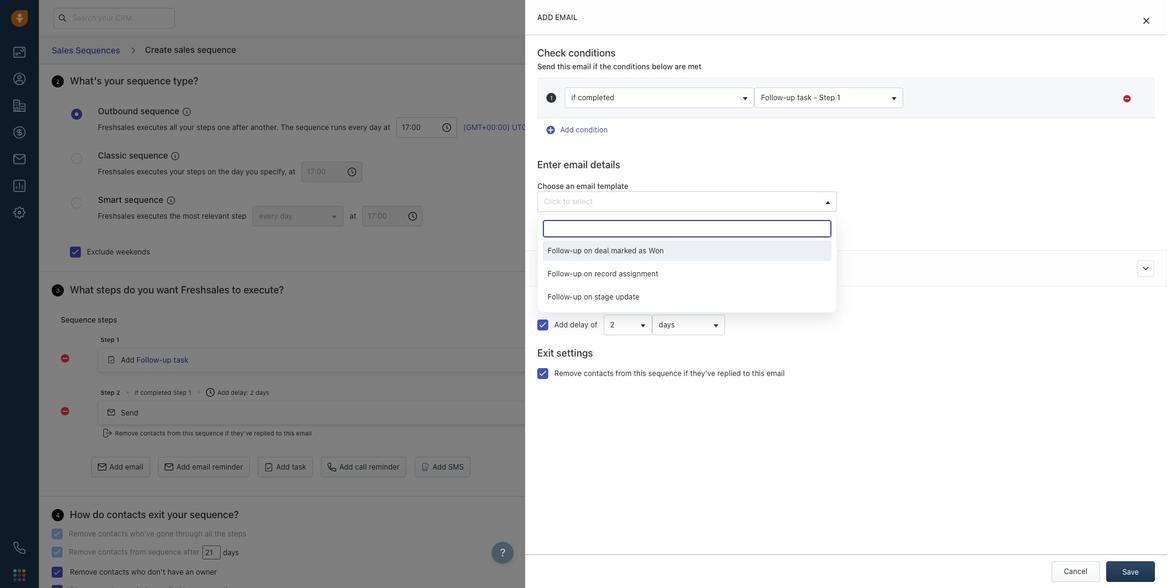 Task type: locate. For each thing, give the bounding box(es) containing it.
step inside a sales sequence is a series of steps you can set up to nurture contacts in the crm. a step can be an email, task, call reminder, email reminder, or sms. once your steps are lined up, the crm executes them automatically for you.
[[939, 109, 954, 118]]

1 vertical spatial an
[[566, 182, 575, 191]]

sales sequences link
[[51, 41, 121, 60]]

2 vertical spatial delay
[[231, 389, 247, 396]]

contacts up who've
[[107, 510, 146, 521]]

1 down sequence steps
[[116, 336, 119, 344]]

email inside a sales sequence is a series of steps you can set up to nurture contacts in the crm. a step can be an email, task, call reminder, email reminder, or sms. once your steps are lined up, the crm executes them automatically for you.
[[1081, 109, 1099, 118]]

0 vertical spatial step
[[939, 109, 954, 118]]

on inside follow-up on deal marked as won option
[[584, 247, 593, 256]]

template up follow-up on deal marked as won
[[597, 216, 627, 225]]

add
[[538, 13, 554, 22], [560, 125, 574, 135], [538, 299, 556, 310], [555, 320, 568, 329], [121, 356, 135, 365], [218, 389, 229, 396], [109, 463, 123, 472], [177, 463, 190, 472], [276, 463, 290, 472], [340, 463, 353, 472], [433, 463, 447, 472]]

up
[[787, 93, 796, 102], [1068, 98, 1077, 107], [573, 247, 582, 256], [573, 270, 582, 279], [573, 293, 582, 302], [163, 356, 172, 365]]

1 vertical spatial delay
[[571, 320, 589, 329]]

up left email
[[573, 270, 582, 279]]

1 horizontal spatial every
[[349, 123, 367, 132]]

up inside option
[[573, 247, 582, 256]]

2 horizontal spatial you
[[1027, 98, 1039, 107]]

what up crm.
[[898, 77, 920, 88]]

on up relevant
[[208, 167, 216, 176]]

how
[[70, 510, 90, 521]]

from down 'if completed step 1'
[[167, 430, 181, 437]]

sequence left the <span class=" ">sales reps can use this for prospecting and account-based selling e.g. following up with event attendees</span> icon
[[124, 194, 164, 205]]

0 horizontal spatial day
[[232, 167, 244, 176]]

sequence up outbound sequence
[[127, 76, 171, 87]]

follow- inside follow-up task - step 1 button
[[762, 93, 787, 102]]

2 reminder, from the left
[[1101, 109, 1134, 118]]

2 vertical spatial you
[[138, 285, 154, 295]]

from down 2 button
[[616, 369, 632, 378]]

for
[[898, 130, 908, 139]]

at
[[384, 123, 391, 132], [289, 167, 296, 176], [350, 212, 357, 221]]

follow- inside follow-up on record assignment option
[[548, 270, 573, 279]]

add call reminder button
[[321, 457, 407, 478]]

set
[[1056, 98, 1066, 107]]

0 vertical spatial create
[[145, 44, 172, 55]]

0 horizontal spatial completed
[[140, 389, 171, 396]]

2 horizontal spatial days
[[659, 320, 675, 329]]

0 horizontal spatial 1
[[116, 336, 119, 344]]

2 vertical spatial are
[[977, 119, 988, 128]]

on inside follow-up on stage update option
[[584, 293, 593, 302]]

you left specify,
[[246, 167, 258, 176]]

delay for :
[[231, 389, 247, 396]]

1 down the "follow-up task" link at the left bottom of the page
[[189, 389, 191, 396]]

email inside add email button
[[125, 463, 143, 472]]

1 vertical spatial add email
[[109, 463, 143, 472]]

2 vertical spatial an
[[186, 568, 194, 577]]

0 vertical spatial remove contacts from this sequence if they've replied to this email
[[555, 369, 785, 378]]

freshsales for classic
[[98, 167, 135, 176]]

executes down outbound sequence
[[137, 123, 168, 132]]

what
[[898, 77, 920, 88], [70, 285, 94, 295]]

all right through
[[205, 530, 213, 539]]

every right runs
[[349, 123, 367, 132]]

1 vertical spatial every
[[259, 211, 278, 221]]

0 vertical spatial are
[[675, 62, 686, 71]]

replied
[[718, 369, 742, 378], [254, 430, 274, 437]]

0 vertical spatial task
[[798, 93, 812, 102]]

at right every day button on the top
[[350, 212, 357, 221]]

0 vertical spatial completed
[[578, 93, 615, 102]]

1 horizontal spatial task
[[292, 463, 306, 472]]

add email
[[538, 13, 578, 22], [109, 463, 143, 472]]

1 horizontal spatial are
[[922, 77, 935, 88]]

days
[[659, 320, 675, 329], [256, 389, 269, 396], [223, 549, 239, 558]]

sales up type?
[[174, 44, 195, 55]]

1 horizontal spatial an
[[566, 182, 575, 191]]

select
[[572, 197, 593, 206]]

completed for if completed
[[578, 93, 615, 102]]

up up advanced email settings
[[573, 247, 582, 256]]

<span class=" ">sales reps can use this for traditional drip campaigns e.g. reengaging with cold prospects</span> image
[[183, 108, 191, 116]]

0 vertical spatial replied
[[718, 369, 742, 378]]

step right - on the top of page
[[820, 93, 836, 102]]

1 vertical spatial completed
[[140, 389, 171, 396]]

0 horizontal spatial every
[[259, 211, 278, 221]]

0 vertical spatial conditions
[[569, 47, 616, 58]]

0 horizontal spatial after
[[184, 548, 200, 557]]

0 horizontal spatial what
[[70, 285, 94, 295]]

your inside a sales sequence is a series of steps you can set up to nurture contacts in the crm. a step can be an email, task, call reminder, email reminder, or sms. once your steps are lined up, the crm executes them automatically for you.
[[939, 119, 954, 128]]

are down be at the top of the page
[[977, 119, 988, 128]]

automatically
[[1105, 119, 1151, 128]]

advanced email settings
[[538, 264, 645, 273]]

conditions left below
[[614, 62, 650, 71]]

1 vertical spatial task
[[174, 356, 189, 365]]

follow-
[[762, 93, 787, 102], [548, 247, 573, 256], [548, 270, 573, 279], [548, 293, 573, 302], [137, 356, 163, 365]]

2 horizontal spatial task
[[798, 93, 812, 102]]

on left stage
[[584, 293, 593, 302]]

completed down add follow-up task
[[140, 389, 171, 396]]

below
[[652, 62, 673, 71]]

follow- up advanced
[[548, 247, 573, 256]]

None text field
[[203, 546, 221, 560]]

0 vertical spatial you
[[1027, 98, 1039, 107]]

a
[[898, 98, 903, 107], [932, 109, 937, 118]]

enter
[[538, 160, 562, 171]]

details
[[591, 160, 621, 171]]

0 horizontal spatial call
[[355, 463, 367, 472]]

steps
[[1006, 98, 1025, 107], [956, 119, 975, 128], [197, 123, 215, 132], [187, 167, 206, 176], [96, 285, 121, 295], [98, 315, 117, 325], [228, 530, 247, 539]]

1 horizontal spatial from
[[167, 430, 181, 437]]

0 vertical spatial all
[[170, 123, 177, 132]]

day inside button
[[280, 211, 293, 221]]

save button
[[1107, 562, 1156, 583]]

1 horizontal spatial reminder
[[369, 463, 400, 472]]

steps up sequence steps
[[96, 285, 121, 295]]

to inside dropdown button
[[563, 197, 570, 206]]

2 horizontal spatial at
[[384, 123, 391, 132]]

executes down the <span class=" ">sales reps can use this for prospecting and account-based selling e.g. following up with event attendees</span> icon
[[137, 212, 168, 221]]

executes inside a sales sequence is a series of steps you can set up to nurture contacts in the crm. a step can be an email, task, call reminder, email reminder, or sms. once your steps are lined up, the crm executes them automatically for you.
[[1053, 119, 1083, 128]]

send down check
[[538, 62, 556, 71]]

follow- left email
[[548, 270, 573, 279]]

follow- inside follow-up on deal marked as won option
[[548, 247, 573, 256]]

reminder, down set
[[1047, 109, 1079, 118]]

create sales sequence
[[145, 44, 236, 55]]

2 horizontal spatial 1
[[838, 93, 841, 102]]

contacts down settings
[[584, 369, 614, 378]]

your right once
[[939, 119, 954, 128]]

completed inside button
[[578, 93, 615, 102]]

they've
[[691, 369, 716, 378], [231, 430, 252, 437]]

the inside check conditions send this email if the conditions below are met
[[600, 62, 612, 71]]

days right :
[[256, 389, 269, 396]]

2 button
[[604, 315, 653, 336]]

contacts up "remove contacts from sequence after"
[[98, 530, 128, 539]]

0 horizontal spatial of
[[591, 320, 598, 329]]

if up the add email reminder
[[225, 430, 229, 437]]

the left the most
[[170, 212, 181, 221]]

an up click to select
[[566, 182, 575, 191]]

1 reminder from the left
[[212, 463, 243, 472]]

to inside a sales sequence is a series of steps you can set up to nurture contacts in the crm. a step can be an email, task, call reminder, email reminder, or sms. once your steps are lined up, the crm executes them automatically for you.
[[1079, 98, 1086, 107]]

update
[[616, 293, 640, 302]]

are inside check conditions send this email if the conditions below are met
[[675, 62, 686, 71]]

do left want
[[124, 285, 135, 295]]

sales inside a sales sequence is a series of steps you can set up to nurture contacts in the crm. a step can be an email, task, call reminder, email reminder, or sms. once your steps are lined up, the crm executes them automatically for you.
[[905, 98, 923, 107]]

follow- up 'if completed step 1'
[[137, 356, 163, 365]]

can
[[1041, 98, 1054, 107], [956, 109, 969, 118]]

1 vertical spatial are
[[922, 77, 935, 88]]

an right have
[[186, 568, 194, 577]]

0 horizontal spatial remove contacts from this sequence if they've replied to this email
[[115, 430, 312, 437]]

1 horizontal spatial days
[[256, 389, 269, 396]]

1 horizontal spatial what
[[898, 77, 920, 88]]

0 vertical spatial at
[[384, 123, 391, 132]]

0 horizontal spatial do
[[93, 510, 104, 521]]

they've inside dialog
[[691, 369, 716, 378]]

follow- left - on the top of page
[[762, 93, 787, 102]]

add email up check
[[538, 13, 578, 22]]

on
[[208, 167, 216, 176], [584, 247, 593, 256], [584, 270, 593, 279], [584, 293, 593, 302]]

deal
[[595, 247, 609, 256]]

reminder for add call reminder
[[369, 463, 400, 472]]

1 horizontal spatial remove contacts from this sequence if they've replied to this email
[[555, 369, 785, 378]]

what right 3
[[70, 285, 94, 295]]

create for create sales sequence
[[145, 44, 172, 55]]

you up task,
[[1027, 98, 1039, 107]]

completed up condition
[[578, 93, 615, 102]]

all up <span class=" ">sales reps can use this for weekly check-ins with leads and to run renewal campaigns e.g. renewing a contract</span> image
[[170, 123, 177, 132]]

remove contacts from sequence after
[[69, 548, 200, 557]]

on for follow-up on deal marked as won
[[584, 247, 593, 256]]

0 vertical spatial call
[[1033, 109, 1045, 118]]

sales
[[52, 45, 73, 55]]

delay
[[558, 299, 583, 310], [571, 320, 589, 329], [231, 389, 247, 396]]

1 horizontal spatial call
[[1033, 109, 1045, 118]]

<span class=" ">sales reps can use this for prospecting and account-based selling e.g. following up with event attendees</span> image
[[167, 196, 175, 205]]

cancel
[[1065, 568, 1088, 577]]

0 vertical spatial what
[[898, 77, 920, 88]]

the up sms.
[[898, 109, 910, 118]]

every down specify,
[[259, 211, 278, 221]]

0 horizontal spatial at
[[289, 167, 296, 176]]

the down one
[[218, 167, 230, 176]]

stage
[[595, 293, 614, 302]]

1 horizontal spatial do
[[124, 285, 135, 295]]

days down follow-up on stage update option
[[659, 320, 675, 329]]

list box
[[543, 241, 832, 308]]

runs
[[331, 123, 347, 132]]

follow-up task - step 1
[[762, 93, 841, 102]]

freshsales executes the most relevant step
[[98, 212, 247, 221]]

one
[[218, 123, 230, 132]]

your down <span class=" ">sales reps can use this for traditional drip campaigns e.g. reengaging with cold prospects</span> icon
[[179, 123, 195, 132]]

reminder, up automatically
[[1101, 109, 1134, 118]]

1 vertical spatial create
[[551, 216, 574, 225]]

0 horizontal spatial task
[[174, 356, 189, 365]]

1 vertical spatial step
[[232, 212, 247, 221]]

contacts left who
[[99, 568, 129, 577]]

an down series
[[981, 109, 990, 118]]

email
[[556, 13, 578, 22], [573, 62, 592, 71], [1081, 109, 1099, 118], [564, 160, 588, 171], [577, 182, 596, 191], [576, 216, 594, 225], [674, 299, 699, 310], [767, 369, 785, 378], [296, 430, 312, 437], [125, 463, 143, 472], [192, 463, 210, 472]]

executes down set
[[1053, 119, 1083, 128]]

1 vertical spatial what
[[70, 285, 94, 295]]

1 vertical spatial can
[[956, 109, 969, 118]]

2 vertical spatial days
[[223, 549, 239, 558]]

0 vertical spatial day
[[370, 123, 382, 132]]

sales for create
[[174, 44, 195, 55]]

0 vertical spatial from
[[616, 369, 632, 378]]

sms
[[449, 463, 464, 472]]

step right relevant
[[232, 212, 247, 221]]

on inside follow-up on record assignment option
[[584, 270, 593, 279]]

2 vertical spatial at
[[350, 212, 357, 221]]

remove
[[555, 369, 582, 378], [115, 430, 138, 437], [69, 530, 96, 539], [69, 548, 96, 557], [70, 568, 97, 577]]

if inside check conditions send this email if the conditions below are met
[[593, 62, 598, 71]]

do right how
[[93, 510, 104, 521]]

<span class=" ">sales reps can use this for weekly check-ins with leads and to run renewal campaigns e.g. renewing a contract</span> image
[[171, 152, 180, 160]]

days down sequence?
[[223, 549, 239, 558]]

remove contacts from this sequence if they've replied to this email up the add email reminder
[[115, 430, 312, 437]]

follow-up on deal marked as won
[[548, 247, 664, 256]]

if completed button
[[565, 88, 755, 108]]

0 vertical spatial they've
[[691, 369, 716, 378]]

0 vertical spatial days
[[659, 320, 675, 329]]

reminder up sequence?
[[212, 463, 243, 472]]

0 horizontal spatial sales
[[174, 44, 195, 55]]

step inside button
[[820, 93, 836, 102]]

reminder,
[[1047, 109, 1079, 118], [1101, 109, 1134, 118]]

to
[[1079, 98, 1086, 107], [563, 197, 570, 206], [232, 285, 241, 295], [744, 369, 751, 378], [276, 430, 282, 437]]

they've down days "button"
[[691, 369, 716, 378]]

from
[[616, 369, 632, 378], [167, 430, 181, 437], [130, 548, 146, 557]]

up left before
[[573, 293, 582, 302]]

2 reminder from the left
[[369, 463, 400, 472]]

1 vertical spatial day
[[232, 167, 244, 176]]

a up sms.
[[898, 98, 903, 107]]

conditions
[[569, 47, 616, 58], [614, 62, 650, 71]]

what for what steps do you want freshsales to execute?
[[70, 285, 94, 295]]

0 horizontal spatial days
[[223, 549, 239, 558]]

remove contacts from this sequence if they've replied to this email
[[555, 369, 785, 378], [115, 430, 312, 437]]

1 vertical spatial from
[[167, 430, 181, 437]]

1 horizontal spatial all
[[205, 530, 213, 539]]

create for create email template
[[551, 216, 574, 225]]

add email inside dialog
[[538, 13, 578, 22]]

freshsales executes all your steps one after another. the sequence runs every day at
[[98, 123, 391, 132]]

1 horizontal spatial sales
[[905, 98, 923, 107]]

1 vertical spatial call
[[355, 463, 367, 472]]

lined
[[990, 119, 1006, 128]]

settings
[[557, 348, 593, 359]]

1 vertical spatial at
[[289, 167, 296, 176]]

0 horizontal spatial reminder,
[[1047, 109, 1079, 118]]

1 horizontal spatial day
[[280, 211, 293, 221]]

an inside a sales sequence is a series of steps you can set up to nurture contacts in the crm. a step can be an email, task, call reminder, email reminder, or sms. once your steps are lined up, the crm executes them automatically for you.
[[981, 109, 990, 118]]

on left deal
[[584, 247, 593, 256]]

add delay of
[[555, 320, 598, 329]]

can left set
[[1041, 98, 1054, 107]]

step right crm.
[[939, 109, 954, 118]]

0 vertical spatial send
[[538, 62, 556, 71]]

contacts up "or"
[[1115, 98, 1145, 107]]

you
[[1027, 98, 1039, 107], [246, 167, 258, 176], [138, 285, 154, 295]]

crm.
[[912, 109, 930, 118]]

freshsales down outbound at top
[[98, 123, 135, 132]]

:
[[247, 389, 248, 396]]

an inside dialog
[[566, 182, 575, 191]]

of up email,
[[997, 98, 1004, 107]]

0 vertical spatial after
[[232, 123, 249, 132]]

executes
[[1053, 119, 1083, 128], [137, 123, 168, 132], [137, 167, 168, 176], [137, 212, 168, 221]]

of down before
[[591, 320, 598, 329]]

0 horizontal spatial a
[[898, 98, 903, 107]]

2 horizontal spatial day
[[370, 123, 382, 132]]

can down "is"
[[956, 109, 969, 118]]

0 vertical spatial do
[[124, 285, 135, 295]]

1 horizontal spatial they've
[[691, 369, 716, 378]]

sequence
[[61, 315, 96, 325]]

None search field
[[543, 220, 832, 238]]

settings
[[609, 264, 645, 273]]

sales left sequences?
[[937, 77, 958, 88]]

steps up task,
[[1006, 98, 1025, 107]]

be
[[971, 109, 979, 118]]

add call reminder
[[340, 463, 400, 472]]

add inside button
[[433, 463, 447, 472]]

up for follow-up on stage update
[[573, 293, 582, 302]]

of inside a sales sequence is a series of steps you can set up to nurture contacts in the crm. a step can be an email, task, call reminder, email reminder, or sms. once your steps are lined up, the crm executes them automatically for you.
[[997, 98, 1004, 107]]

at right specify,
[[289, 167, 296, 176]]

freshsales down classic
[[98, 167, 135, 176]]

every
[[349, 123, 367, 132], [259, 211, 278, 221]]

follow- inside follow-up on stage update option
[[548, 293, 573, 302]]

2 left what's
[[56, 78, 60, 85]]

0 vertical spatial an
[[981, 109, 990, 118]]

completed for if completed step 1
[[140, 389, 171, 396]]

up inside button
[[787, 93, 796, 102]]

email inside check conditions send this email if the conditions below are met
[[573, 62, 592, 71]]

0 vertical spatial delay
[[558, 299, 583, 310]]

2 down add delay before sending this email
[[611, 320, 615, 329]]

freshworks switcher image
[[13, 570, 26, 582]]

delay for of
[[571, 320, 589, 329]]

weekends
[[116, 247, 150, 256]]

add email up how do contacts exit your sequence?
[[109, 463, 143, 472]]

sequence right the
[[296, 123, 329, 132]]

follow-up on stage update option
[[543, 287, 832, 308]]

2 inside button
[[611, 320, 615, 329]]

on for follow-up on stage update
[[584, 293, 593, 302]]

0 vertical spatial sales
[[174, 44, 195, 55]]

freshsales for smart
[[98, 212, 135, 221]]

sending
[[617, 299, 653, 310]]

exclude weekends
[[87, 247, 150, 256]]

0 horizontal spatial from
[[130, 548, 146, 557]]

4
[[56, 512, 60, 519]]

2 right :
[[250, 389, 254, 396]]

1 reminder, from the left
[[1047, 109, 1079, 118]]

0 horizontal spatial create
[[145, 44, 172, 55]]

sequence left "is"
[[925, 98, 959, 107]]

outbound
[[98, 106, 138, 116]]

follow-up on stage update
[[548, 293, 640, 302]]

step down sequence steps
[[100, 336, 115, 344]]

once
[[918, 119, 937, 128]]

this inside check conditions send this email if the conditions below are met
[[558, 62, 571, 71]]

check
[[538, 47, 566, 58]]

executes for classic sequence
[[137, 167, 168, 176]]

this
[[558, 62, 571, 71], [655, 299, 672, 310], [634, 369, 647, 378], [753, 369, 765, 378], [183, 430, 193, 437], [284, 430, 295, 437]]

days button
[[653, 315, 726, 336]]

follow- down advanced
[[548, 293, 573, 302]]

1 vertical spatial after
[[184, 548, 200, 557]]

1 inside follow-up task - step 1 button
[[838, 93, 841, 102]]

send down 'if completed step 1'
[[121, 409, 138, 418]]

dialog
[[526, 0, 1168, 589]]

at right runs
[[384, 123, 391, 132]]

1 vertical spatial days
[[256, 389, 269, 396]]

add task
[[276, 463, 306, 472]]

after
[[232, 123, 249, 132], [184, 548, 200, 557]]

1 horizontal spatial add email
[[538, 13, 578, 22]]

send inside check conditions send this email if the conditions below are met
[[538, 62, 556, 71]]

task inside add task button
[[292, 463, 306, 472]]

0 horizontal spatial reminder
[[212, 463, 243, 472]]

sales up crm.
[[905, 98, 923, 107]]



Task type: vqa. For each thing, say whether or not it's contained in the screenshot.
don't
yes



Task type: describe. For each thing, give the bounding box(es) containing it.
up for follow-up on record assignment
[[573, 270, 582, 279]]

nurture
[[1088, 98, 1113, 107]]

1 vertical spatial remove contacts from this sequence if they've replied to this email
[[115, 430, 312, 437]]

add sms button
[[415, 457, 471, 478]]

email
[[583, 264, 605, 273]]

add email button
[[91, 457, 150, 478]]

steps up step 1
[[98, 315, 117, 325]]

exclude
[[87, 247, 114, 256]]

1 vertical spatial replied
[[254, 430, 274, 437]]

classic
[[98, 150, 127, 161]]

add email reminder
[[177, 463, 243, 472]]

sequence up type?
[[197, 44, 236, 55]]

reminder for add email reminder
[[212, 463, 243, 472]]

through
[[176, 530, 203, 539]]

phone element
[[7, 537, 32, 561]]

phone image
[[13, 543, 26, 555]]

add email reminder button
[[158, 457, 250, 478]]

add delay before sending this email
[[538, 299, 699, 310]]

1 horizontal spatial replied
[[718, 369, 742, 378]]

sequence up the add email reminder
[[195, 430, 224, 437]]

follow-up task - step 1 button
[[755, 88, 904, 108]]

if right step 2
[[135, 389, 139, 396]]

contacts up the remove contacts who don't have an owner
[[98, 548, 128, 557]]

(gmt+00:00) utc link
[[464, 122, 527, 133]]

add sms
[[433, 463, 464, 472]]

add task button
[[258, 457, 313, 478]]

click to select
[[544, 197, 593, 206]]

0 horizontal spatial an
[[186, 568, 194, 577]]

you inside a sales sequence is a series of steps you can set up to nurture contacts in the crm. a step can be an email, task, call reminder, email reminder, or sms. once your steps are lined up, the crm executes them automatically for you.
[[1027, 98, 1039, 107]]

sequence inside a sales sequence is a series of steps you can set up to nurture contacts in the crm. a step can be an email, task, call reminder, email reminder, or sms. once your steps are lined up, the crm executes them automatically for you.
[[925, 98, 959, 107]]

0 vertical spatial template
[[598, 182, 629, 191]]

the down task,
[[1021, 119, 1032, 128]]

how do contacts exit your sequence?
[[70, 510, 239, 521]]

smart sequence
[[98, 194, 164, 205]]

follow-up on record assignment
[[548, 270, 659, 279]]

steps down be at the top of the page
[[956, 119, 975, 128]]

up inside a sales sequence is a series of steps you can set up to nurture contacts in the crm. a step can be an email, task, call reminder, email reminder, or sms. once your steps are lined up, the crm executes them automatically for you.
[[1068, 98, 1077, 107]]

sequence left <span class=" ">sales reps can use this for traditional drip campaigns e.g. reengaging with cold prospects</span> icon
[[140, 106, 180, 116]]

0 horizontal spatial step
[[232, 212, 247, 221]]

sequence steps
[[61, 315, 117, 325]]

who
[[131, 568, 146, 577]]

add condition link
[[547, 116, 608, 135]]

sequence left <span class=" ">sales reps can use this for weekly check-ins with leads and to run renewal campaigns e.g. renewing a contract</span> image
[[129, 150, 168, 161]]

the
[[281, 123, 294, 132]]

follow- for follow-up task - step 1
[[762, 93, 787, 102]]

choose an email template
[[538, 182, 629, 191]]

follow- for follow-up on record assignment
[[548, 270, 573, 279]]

contacts inside a sales sequence is a series of steps you can set up to nurture contacts in the crm. a step can be an email, task, call reminder, email reminder, or sms. once your steps are lined up, the crm executes them automatically for you.
[[1115, 98, 1145, 107]]

call inside button
[[355, 463, 367, 472]]

sequence down days "button"
[[649, 369, 682, 378]]

them
[[1086, 119, 1103, 128]]

if down days "button"
[[684, 369, 689, 378]]

exit
[[538, 348, 554, 359]]

up up 'if completed step 1'
[[163, 356, 172, 365]]

step down step 1
[[100, 389, 115, 397]]

(gmt+00:00)
[[464, 123, 510, 132]]

1 vertical spatial all
[[205, 530, 213, 539]]

owner
[[196, 568, 217, 577]]

your right what's
[[104, 76, 124, 87]]

utc
[[512, 123, 527, 132]]

exit settings
[[538, 348, 593, 359]]

task inside follow-up task - step 1 button
[[798, 93, 812, 102]]

follow-up on deal marked as won option
[[543, 241, 832, 262]]

have
[[168, 568, 184, 577]]

0 horizontal spatial they've
[[231, 430, 252, 437]]

what's your sequence type?
[[70, 76, 198, 87]]

if inside button
[[572, 93, 576, 102]]

2 horizontal spatial sales
[[937, 77, 958, 88]]

met
[[688, 62, 702, 71]]

1 vertical spatial send
[[121, 409, 138, 418]]

2 horizontal spatial from
[[616, 369, 632, 378]]

0 vertical spatial can
[[1041, 98, 1054, 107]]

0 horizontal spatial can
[[956, 109, 969, 118]]

before
[[585, 299, 614, 310]]

freshsales for outbound
[[98, 123, 135, 132]]

marked
[[611, 247, 637, 256]]

classic sequence
[[98, 150, 168, 161]]

dialog containing check conditions
[[526, 0, 1168, 589]]

or
[[1136, 109, 1143, 118]]

list box containing follow-up on deal marked as won
[[543, 241, 832, 308]]

follow- for follow-up on deal marked as won
[[548, 247, 573, 256]]

2 left 'if completed step 1'
[[116, 389, 120, 397]]

a sales sequence is a series of steps you can set up to nurture contacts in the crm. a step can be an email, task, call reminder, email reminder, or sms. once your steps are lined up, the crm executes them automatically for you.
[[898, 98, 1153, 139]]

relevant
[[202, 212, 230, 221]]

up for follow-up on deal marked as won
[[573, 247, 582, 256]]

freshsales right want
[[181, 285, 230, 295]]

if completed step 1
[[135, 389, 191, 396]]

task,
[[1014, 109, 1031, 118]]

sequences?
[[960, 77, 1008, 88]]

1 vertical spatial 1
[[116, 336, 119, 344]]

follow- for follow-up on stage update
[[548, 293, 573, 302]]

choose
[[538, 182, 564, 191]]

what's
[[70, 76, 102, 87]]

-
[[814, 93, 818, 102]]

don't
[[148, 568, 165, 577]]

minus filled image
[[1124, 94, 1132, 103]]

Search your CRM... text field
[[54, 8, 175, 28]]

are inside a sales sequence is a series of steps you can set up to nurture contacts in the crm. a step can be an email, task, call reminder, email reminder, or sms. once your steps are lined up, the crm executes them automatically for you.
[[977, 119, 988, 128]]

save
[[1123, 568, 1140, 577]]

email,
[[992, 109, 1012, 118]]

if completed
[[572, 93, 615, 102]]

check conditions send this email if the conditions below are met
[[538, 47, 702, 71]]

what are sales sequences?
[[898, 77, 1008, 88]]

executes for smart sequence
[[137, 212, 168, 221]]

email inside add email reminder button
[[192, 463, 210, 472]]

gone
[[157, 530, 174, 539]]

add follow-up task
[[121, 356, 189, 365]]

crm
[[1034, 119, 1051, 128]]

specify,
[[260, 167, 287, 176]]

won
[[649, 247, 664, 256]]

the down sequence?
[[215, 530, 226, 539]]

create email template link
[[538, 216, 627, 225]]

steps up the most
[[187, 167, 206, 176]]

step down the "follow-up task" link at the left bottom of the page
[[173, 389, 187, 396]]

as
[[639, 247, 647, 256]]

click
[[544, 197, 561, 206]]

1 horizontal spatial you
[[246, 167, 258, 176]]

is
[[961, 98, 966, 107]]

close image
[[1144, 17, 1150, 24]]

in
[[1147, 98, 1153, 107]]

cancel button
[[1052, 562, 1101, 583]]

up for follow-up task - step 1
[[787, 93, 796, 102]]

sequence down gone
[[148, 548, 181, 557]]

3
[[56, 287, 60, 294]]

every inside every day button
[[259, 211, 278, 221]]

steps left one
[[197, 123, 215, 132]]

what steps do you want freshsales to execute?
[[70, 285, 284, 295]]

remove contacts who don't have an owner
[[70, 568, 217, 577]]

condition
[[576, 125, 608, 135]]

sequence?
[[190, 510, 239, 521]]

1 vertical spatial do
[[93, 510, 104, 521]]

add delay : 2 days
[[218, 389, 269, 396]]

sales for a
[[905, 98, 923, 107]]

0 horizontal spatial you
[[138, 285, 154, 295]]

days inside "button"
[[659, 320, 675, 329]]

your down <span class=" ">sales reps can use this for weekly check-ins with leads and to run renewal campaigns e.g. renewing a contract</span> image
[[170, 167, 185, 176]]

smart
[[98, 194, 122, 205]]

delay for before
[[558, 299, 583, 310]]

follow-up on record assignment option
[[543, 264, 832, 285]]

add email inside button
[[109, 463, 143, 472]]

your right the exit
[[167, 510, 187, 521]]

most
[[183, 212, 200, 221]]

0 horizontal spatial all
[[170, 123, 177, 132]]

1 horizontal spatial 1
[[189, 389, 191, 396]]

add condition
[[560, 125, 608, 135]]

(gmt+00:00) utc
[[464, 123, 527, 132]]

who've
[[130, 530, 154, 539]]

outbound sequence
[[98, 106, 180, 116]]

steps down sequence?
[[228, 530, 247, 539]]

executes for outbound sequence
[[137, 123, 168, 132]]

enter email details
[[538, 160, 621, 171]]

record
[[595, 270, 617, 279]]

1 vertical spatial conditions
[[614, 62, 650, 71]]

call inside a sales sequence is a series of steps you can set up to nurture contacts in the crm. a step can be an email, task, call reminder, email reminder, or sms. once your steps are lined up, the crm executes them automatically for you.
[[1033, 109, 1045, 118]]

step 2
[[100, 389, 120, 397]]

sms.
[[898, 119, 916, 128]]

on for follow-up on record assignment
[[584, 270, 593, 279]]

a
[[968, 98, 972, 107]]

1 vertical spatial template
[[597, 216, 627, 225]]

1 horizontal spatial a
[[932, 109, 937, 118]]

contacts down 'if completed step 1'
[[140, 430, 166, 437]]

what for what are sales sequences?
[[898, 77, 920, 88]]

1 vertical spatial of
[[591, 320, 598, 329]]

freshsales executes your steps on the day you specify, at
[[98, 167, 296, 176]]

every day
[[259, 211, 293, 221]]



